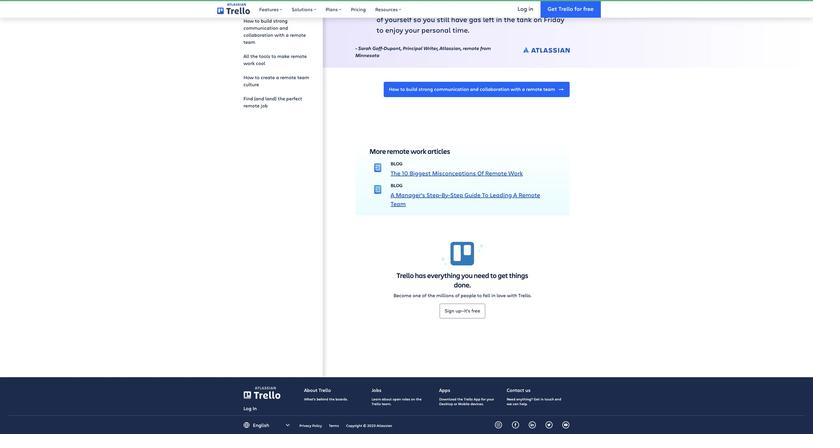 Task type: locate. For each thing, give the bounding box(es) containing it.
log
[[518, 5, 527, 12], [244, 406, 252, 412]]

the inside 'learn about open roles on the trello team.'
[[416, 397, 422, 402]]

0 vertical spatial for
[[575, 5, 582, 12]]

get trello for free
[[548, 5, 594, 12]]

log in
[[518, 5, 534, 12]]

step-
[[427, 191, 442, 199]]

get inside need anything? get in touch and we can help.
[[534, 397, 540, 402]]

work left articles
[[411, 147, 427, 156]]

how inside how to create a remote team culture
[[244, 74, 254, 80]]

work inside all the tools to make remote work cool
[[244, 60, 255, 66]]

get right log in
[[548, 5, 557, 12]]

1 vertical spatial with
[[511, 86, 521, 92]]

your
[[487, 397, 494, 402]]

2 blog from the top
[[391, 182, 403, 188]]

contact us
[[507, 387, 531, 393]]

1 vertical spatial how to build strong communication and collaboration with a remote team
[[389, 86, 555, 92]]

log for log in
[[518, 5, 527, 12]]

free inside the sign up—it's free "link"
[[472, 308, 480, 314]]

in inside need anything? get in touch and we can help.
[[541, 397, 544, 402]]

for inside download the trello app for your desktop or mobile devices.
[[482, 397, 486, 402]]

0 vertical spatial strong
[[273, 18, 288, 24]]

in
[[529, 5, 534, 12], [492, 292, 496, 299], [541, 397, 544, 402]]

the inside trello has everything you need to get things done. become one of the millions of people to fall in love with trello.
[[428, 292, 435, 299]]

1 horizontal spatial log
[[518, 5, 527, 12]]

1 a from the left
[[391, 191, 395, 199]]

0 horizontal spatial build
[[261, 18, 272, 24]]

- sarah goff-dupont, principal writer, atlassian, remote from minnesota
[[356, 45, 491, 59]]

in inside trello has everything you need to get things done. become one of the millions of people to fall in love with trello.
[[492, 292, 496, 299]]

1 horizontal spatial work
[[411, 147, 427, 156]]

the right on
[[416, 397, 422, 402]]

2 vertical spatial in
[[541, 397, 544, 402]]

0 vertical spatial how to build strong communication and collaboration with a remote team link
[[244, 15, 313, 48]]

youtube image
[[565, 423, 568, 427]]

team.
[[382, 402, 391, 406]]

1 vertical spatial communication
[[434, 86, 469, 92]]

1 vertical spatial and
[[470, 86, 479, 92]]

help.
[[520, 402, 528, 406]]

0 vertical spatial how to build strong communication and collaboration with a remote team
[[244, 18, 306, 45]]

by-
[[442, 191, 451, 199]]

1 vertical spatial how to build strong communication and collaboration with a remote team link
[[384, 82, 570, 97]]

0 horizontal spatial get
[[534, 397, 540, 402]]

0 vertical spatial a
[[286, 32, 289, 38]]

create
[[261, 74, 275, 80]]

0 vertical spatial log
[[518, 5, 527, 12]]

things
[[509, 271, 529, 280]]

1 horizontal spatial how to build strong communication and collaboration with a remote team link
[[384, 82, 570, 97]]

how inside how to build strong communication and collaboration with a remote team
[[244, 18, 254, 24]]

make
[[277, 53, 290, 59]]

for
[[575, 5, 582, 12], [482, 397, 486, 402]]

minnesota
[[356, 52, 380, 59]]

1 vertical spatial how
[[244, 74, 254, 80]]

©
[[363, 423, 367, 428]]

find (and land) the perfect remote job link
[[244, 93, 313, 112]]

1 horizontal spatial get
[[548, 5, 557, 12]]

need
[[507, 397, 516, 402]]

privacy
[[300, 423, 312, 428]]

desktop
[[439, 402, 453, 406]]

blog a manager's step-by-step guide to leading a remote team
[[391, 182, 541, 208]]

1 horizontal spatial free
[[584, 5, 594, 12]]

0 vertical spatial get
[[548, 5, 557, 12]]

find (and land) the perfect remote job
[[244, 95, 302, 109]]

the right all
[[251, 53, 258, 59]]

1 blog from the top
[[391, 161, 403, 167]]

0 horizontal spatial a
[[391, 191, 395, 199]]

1 vertical spatial in
[[492, 292, 496, 299]]

2 vertical spatial and
[[555, 397, 562, 402]]

0 vertical spatial work
[[244, 60, 255, 66]]

atlassian logo image
[[523, 47, 570, 53]]

find
[[244, 95, 253, 102]]

terms
[[329, 423, 339, 428]]

1 vertical spatial remote
[[519, 191, 541, 199]]

0 horizontal spatial how to build strong communication and collaboration with a remote team link
[[244, 15, 313, 48]]

0 horizontal spatial and
[[280, 25, 288, 31]]

to inside all the tools to make remote work cool
[[272, 53, 276, 59]]

trello.
[[519, 292, 532, 299]]

1 vertical spatial get
[[534, 397, 540, 402]]

boards.
[[336, 397, 348, 402]]

collaboration
[[244, 32, 273, 38], [480, 86, 510, 92]]

of left people
[[455, 292, 460, 299]]

trello inside 'learn about open roles on the trello team.'
[[372, 402, 381, 406]]

sign up—it's free link
[[440, 304, 485, 319]]

fall
[[483, 292, 491, 299]]

remote down work
[[519, 191, 541, 199]]

pricing
[[351, 6, 366, 12]]

about
[[304, 387, 318, 393]]

app
[[474, 397, 481, 402]]

2 horizontal spatial and
[[555, 397, 562, 402]]

copyright
[[346, 423, 362, 428]]

to
[[255, 18, 260, 24], [272, 53, 276, 59], [255, 74, 260, 80], [401, 86, 405, 92], [491, 271, 497, 280], [477, 292, 482, 299]]

plans button
[[321, 0, 346, 18]]

2 vertical spatial team
[[544, 86, 555, 92]]

atlassian trello image
[[217, 3, 250, 14], [244, 387, 280, 399], [255, 387, 276, 390]]

blog
[[391, 161, 403, 167], [391, 182, 403, 188]]

0 horizontal spatial work
[[244, 60, 255, 66]]

about trello
[[304, 387, 331, 393]]

to inside how to create a remote team culture
[[255, 74, 260, 80]]

0 horizontal spatial team
[[244, 39, 255, 45]]

of
[[478, 169, 484, 177]]

1 horizontal spatial in
[[529, 5, 534, 12]]

0 horizontal spatial of
[[422, 292, 427, 299]]

2 vertical spatial with
[[507, 292, 517, 299]]

work down all
[[244, 60, 255, 66]]

contact
[[507, 387, 525, 393]]

a inside how to create a remote team culture
[[276, 74, 279, 80]]

get
[[548, 5, 557, 12], [534, 397, 540, 402]]

job
[[261, 103, 268, 109]]

1 vertical spatial for
[[482, 397, 486, 402]]

of right one
[[422, 292, 427, 299]]

need
[[474, 271, 489, 280]]

free inside get trello for free link
[[584, 5, 594, 12]]

how to create a remote team culture link
[[244, 72, 313, 90]]

1 horizontal spatial of
[[455, 292, 460, 299]]

1 horizontal spatial a
[[286, 32, 289, 38]]

1 vertical spatial team
[[298, 74, 309, 80]]

1 horizontal spatial for
[[575, 5, 582, 12]]

blog down the
[[391, 182, 403, 188]]

0 vertical spatial how
[[244, 18, 254, 24]]

guide
[[465, 191, 481, 199]]

download
[[439, 397, 457, 402]]

2 horizontal spatial in
[[541, 397, 544, 402]]

log for log in
[[244, 406, 252, 412]]

1 horizontal spatial team
[[298, 74, 309, 80]]

blog for the
[[391, 161, 403, 167]]

learn
[[372, 397, 381, 402]]

2023
[[367, 423, 376, 428]]

0 horizontal spatial how to build strong communication and collaboration with a remote team
[[244, 18, 306, 45]]

0 horizontal spatial remote
[[486, 169, 507, 177]]

people
[[461, 292, 476, 299]]

0 vertical spatial with
[[275, 32, 285, 38]]

1 horizontal spatial a
[[514, 191, 517, 199]]

how
[[244, 18, 254, 24], [244, 74, 254, 80], [389, 86, 399, 92]]

the right the land)
[[278, 95, 285, 102]]

a up team
[[391, 191, 395, 199]]

atlassian
[[377, 423, 392, 428]]

of
[[422, 292, 427, 299], [455, 292, 460, 299]]

1 vertical spatial a
[[276, 74, 279, 80]]

the inside download the trello app for your desktop or mobile devices.
[[458, 397, 463, 402]]

apps
[[439, 387, 451, 393]]

communication inside how to build strong communication and collaboration with a remote team
[[244, 25, 278, 31]]

2 horizontal spatial a
[[522, 86, 525, 92]]

0 horizontal spatial free
[[472, 308, 480, 314]]

0 horizontal spatial collaboration
[[244, 32, 273, 38]]

team
[[244, 39, 255, 45], [298, 74, 309, 80], [544, 86, 555, 92]]

the right download
[[458, 397, 463, 402]]

0 vertical spatial remote
[[486, 169, 507, 177]]

the right behind
[[329, 397, 335, 402]]

1 vertical spatial free
[[472, 308, 480, 314]]

you
[[462, 271, 473, 280]]

blog up the
[[391, 161, 403, 167]]

0 vertical spatial free
[[584, 5, 594, 12]]

1 vertical spatial collaboration
[[480, 86, 510, 92]]

trello logo image
[[441, 241, 485, 266]]

trello
[[559, 5, 574, 12], [397, 271, 414, 280], [319, 387, 331, 393], [464, 397, 473, 402], [372, 402, 381, 406]]

all
[[244, 53, 249, 59]]

up—it's
[[456, 308, 471, 314]]

free
[[584, 5, 594, 12], [472, 308, 480, 314]]

-
[[356, 45, 357, 52]]

0 vertical spatial communication
[[244, 25, 278, 31]]

10
[[402, 169, 408, 177]]

culture
[[244, 81, 259, 87]]

0 vertical spatial team
[[244, 39, 255, 45]]

blog inside 'blog the 10 biggest misconceptions of remote work'
[[391, 161, 403, 167]]

the left millions
[[428, 292, 435, 299]]

0 vertical spatial blog
[[391, 161, 403, 167]]

a right leading
[[514, 191, 517, 199]]

0 horizontal spatial for
[[482, 397, 486, 402]]

0 vertical spatial and
[[280, 25, 288, 31]]

remote right of
[[486, 169, 507, 177]]

2 horizontal spatial team
[[544, 86, 555, 92]]

manager's
[[396, 191, 425, 199]]

the inside all the tools to make remote work cool
[[251, 53, 258, 59]]

the inside find (and land) the perfect remote job
[[278, 95, 285, 102]]

strong
[[273, 18, 288, 24], [419, 86, 433, 92]]

0 horizontal spatial a
[[276, 74, 279, 80]]

1 vertical spatial blog
[[391, 182, 403, 188]]

1 horizontal spatial build
[[406, 86, 418, 92]]

remote inside find (and land) the perfect remote job
[[244, 103, 260, 109]]

team
[[391, 200, 406, 208]]

0 vertical spatial build
[[261, 18, 272, 24]]

0 horizontal spatial log
[[244, 406, 252, 412]]

has
[[415, 271, 426, 280]]

1 vertical spatial log
[[244, 406, 252, 412]]

1 horizontal spatial remote
[[519, 191, 541, 199]]

blog inside the blog a manager's step-by-step guide to leading a remote team
[[391, 182, 403, 188]]

remote
[[290, 32, 306, 38], [463, 45, 479, 52], [291, 53, 307, 59], [280, 74, 296, 80], [526, 86, 543, 92], [244, 103, 260, 109], [387, 147, 410, 156]]

about
[[382, 397, 392, 402]]

1 horizontal spatial strong
[[419, 86, 433, 92]]

get right anything?
[[534, 397, 540, 402]]

1 horizontal spatial communication
[[434, 86, 469, 92]]

how for left how to build strong communication and collaboration with a remote team link
[[244, 18, 254, 24]]

remote inside all the tools to make remote work cool
[[291, 53, 307, 59]]

team inside how to build strong communication and collaboration with a remote team
[[244, 39, 255, 45]]

features
[[259, 6, 279, 12]]

with inside trello has everything you need to get things done. become one of the millions of people to fall in love with trello.
[[507, 292, 517, 299]]

0 horizontal spatial communication
[[244, 25, 278, 31]]

0 horizontal spatial in
[[492, 292, 496, 299]]



Task type: vqa. For each thing, say whether or not it's contained in the screenshot.


Task type: describe. For each thing, give the bounding box(es) containing it.
trello inside download the trello app for your desktop or mobile devices.
[[464, 397, 473, 402]]

in
[[253, 406, 257, 412]]

trello inside trello has everything you need to get things done. become one of the millions of people to fall in love with trello.
[[397, 271, 414, 280]]

build inside how to build strong communication and collaboration with a remote team
[[261, 18, 272, 24]]

2 vertical spatial how
[[389, 86, 399, 92]]

step
[[451, 191, 463, 199]]

1 horizontal spatial collaboration
[[480, 86, 510, 92]]

get trello for free link
[[541, 0, 601, 18]]

resources
[[376, 6, 398, 12]]

and inside need anything? get in touch and we can help.
[[555, 397, 562, 402]]

devices.
[[471, 402, 484, 406]]

how for how to create a remote team culture link
[[244, 74, 254, 80]]

on
[[411, 397, 415, 402]]

principal
[[403, 45, 423, 52]]

perfect
[[286, 95, 302, 102]]

remote inside - sarah goff-dupont, principal writer, atlassian, remote from minnesota
[[463, 45, 479, 52]]

2 of from the left
[[455, 292, 460, 299]]

done.
[[454, 280, 471, 290]]

everything
[[427, 271, 461, 280]]

get
[[498, 271, 508, 280]]

or
[[454, 402, 458, 406]]

policy
[[312, 423, 322, 428]]

1 vertical spatial work
[[411, 147, 427, 156]]

1 horizontal spatial how to build strong communication and collaboration with a remote team
[[389, 86, 555, 92]]

behind
[[317, 397, 328, 402]]

dupont,
[[384, 45, 402, 52]]

love
[[497, 292, 506, 299]]

privacy policy link
[[300, 423, 322, 428]]

(and
[[254, 95, 264, 102]]

0 horizontal spatial strong
[[273, 18, 288, 24]]

from
[[481, 45, 491, 52]]

one
[[413, 292, 421, 299]]

instagram image
[[497, 423, 501, 427]]

log in
[[244, 406, 257, 412]]

goff-
[[373, 45, 384, 52]]

solutions button
[[287, 0, 321, 18]]

features button
[[255, 0, 287, 18]]

1 of from the left
[[422, 292, 427, 299]]

tools
[[259, 53, 270, 59]]

atlassian,
[[440, 45, 462, 52]]

cool
[[256, 60, 265, 66]]

resources button
[[371, 0, 406, 18]]

a manager's step-by-step guide to leading a remote team link
[[391, 191, 541, 208]]

remote inside how to create a remote team culture
[[280, 74, 296, 80]]

solutions
[[292, 6, 313, 12]]

sign up—it's free
[[445, 308, 480, 314]]

the 10 biggest misconceptions of remote work link
[[391, 169, 523, 177]]

terms link
[[329, 423, 339, 428]]

sign
[[445, 308, 455, 314]]

misconceptions
[[432, 169, 476, 177]]

writer,
[[424, 45, 439, 52]]

all the tools to make remote work cool link
[[244, 50, 313, 69]]

page progress progress bar
[[0, 0, 814, 1]]

how to create a remote team culture
[[244, 74, 309, 87]]

all the tools to make remote work cool
[[244, 53, 307, 66]]

what's behind the boards.
[[304, 397, 348, 402]]

pricing link
[[346, 0, 371, 18]]

2 vertical spatial a
[[522, 86, 525, 92]]

open
[[393, 397, 401, 402]]

need anything? get in touch and we can help.
[[507, 397, 562, 406]]

blog the 10 biggest misconceptions of remote work
[[391, 161, 523, 177]]

trello has everything you need to get things done. become one of the millions of people to fall in love with trello.
[[394, 271, 532, 299]]

learn about open roles on the trello team.
[[372, 397, 422, 406]]

2 a from the left
[[514, 191, 517, 199]]

biggest
[[410, 169, 431, 177]]

sarah
[[358, 45, 372, 52]]

we
[[507, 402, 512, 406]]

remote inside the blog a manager's step-by-step guide to leading a remote team
[[519, 191, 541, 199]]

to
[[482, 191, 489, 199]]

anything?
[[517, 397, 533, 402]]

0 vertical spatial collaboration
[[244, 32, 273, 38]]

become
[[394, 292, 412, 299]]

mobile
[[458, 402, 470, 406]]

download the trello app for your desktop or mobile devices.
[[439, 397, 494, 406]]

team inside how to create a remote team culture
[[298, 74, 309, 80]]

blog for a
[[391, 182, 403, 188]]

facebook image
[[514, 423, 518, 427]]

the
[[391, 169, 401, 177]]

1 vertical spatial strong
[[419, 86, 433, 92]]

twitter image
[[548, 423, 551, 427]]

remote inside 'blog the 10 biggest misconceptions of remote work'
[[486, 169, 507, 177]]

privacy policy
[[300, 423, 322, 428]]

articles
[[428, 147, 450, 156]]

0 vertical spatial in
[[529, 5, 534, 12]]

leading
[[490, 191, 512, 199]]

can
[[513, 402, 519, 406]]

log in link
[[511, 0, 541, 18]]

linkedin image
[[531, 423, 534, 427]]

land)
[[265, 95, 277, 102]]

what's
[[304, 397, 316, 402]]

us
[[526, 387, 531, 393]]

1 vertical spatial build
[[406, 86, 418, 92]]

1 horizontal spatial and
[[470, 86, 479, 92]]



